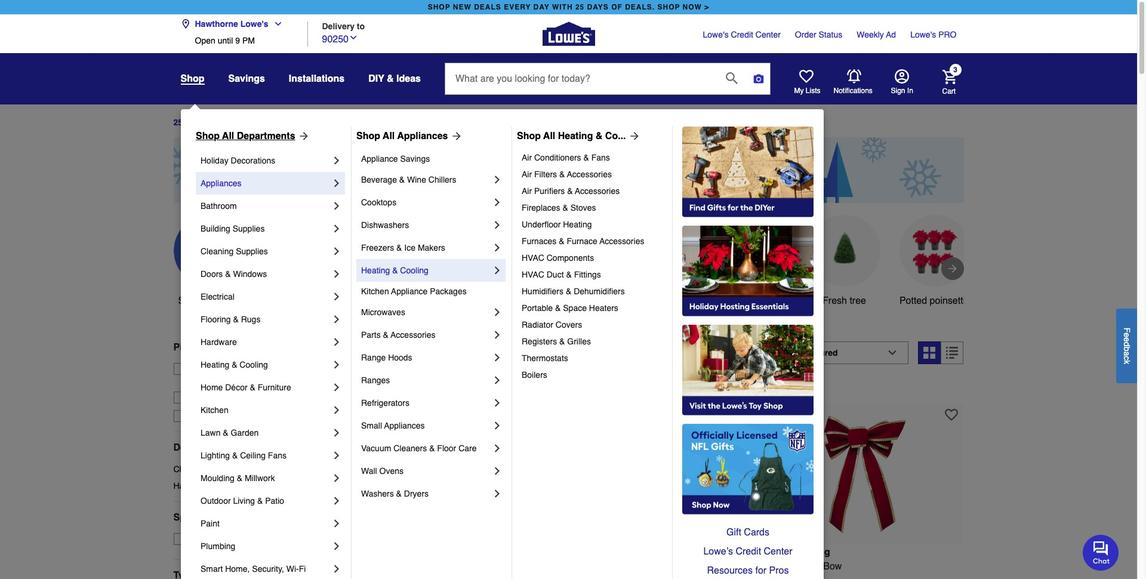 Task type: locate. For each thing, give the bounding box(es) containing it.
& left grilles
[[560, 337, 565, 346]]

living inside holiday living 8.5-in w red bow
[[803, 547, 831, 558]]

fast
[[191, 411, 208, 421]]

0 vertical spatial savings button
[[228, 68, 265, 90]]

1 horizontal spatial 25
[[576, 3, 585, 11]]

center for lowe's credit center
[[756, 30, 781, 39]]

hawthorne down store
[[191, 376, 232, 386]]

2 incandescent from the left
[[684, 561, 741, 572]]

all for departments
[[222, 131, 234, 142]]

1 vertical spatial hawthorne
[[191, 376, 232, 386]]

chevron right image for washers & dryers
[[492, 488, 504, 500]]

chevron right image for hardware
[[331, 336, 343, 348]]

makers
[[418, 243, 445, 253]]

0 horizontal spatial fans
[[268, 451, 287, 461]]

chevron right image for microwaves
[[492, 306, 504, 318]]

lowe's home improvement cart image
[[943, 70, 957, 84]]

lawn & garden
[[201, 428, 259, 438]]

lowe's down free store pickup today at:
[[234, 376, 260, 386]]

0 horizontal spatial shop
[[196, 131, 220, 142]]

range hoods link
[[361, 346, 492, 369]]

& right diy
[[387, 73, 394, 84]]

grilles
[[568, 337, 591, 346]]

& down today
[[262, 376, 268, 386]]

0 vertical spatial departments
[[237, 131, 295, 142]]

pickup
[[174, 342, 205, 353], [233, 364, 258, 374]]

deals
[[474, 3, 502, 11]]

hvac down furnaces
[[522, 253, 545, 263]]

1 shop from the left
[[196, 131, 220, 142]]

holiday decorations
[[201, 156, 276, 165]]

1 vertical spatial savings button
[[446, 215, 518, 308]]

gift
[[727, 527, 742, 538]]

heating & cooling up décor
[[201, 360, 268, 370]]

chevron right image for lawn & garden
[[331, 427, 343, 439]]

center for lowe's credit center
[[764, 547, 793, 557]]

heating inside shop all heating & co... link
[[558, 131, 593, 142]]

electrical link
[[201, 285, 331, 308]]

1 horizontal spatial lights
[[664, 576, 690, 579]]

fresh tree
[[823, 296, 867, 306]]

shop for shop all heating & co...
[[517, 131, 541, 142]]

savings up the 198 products in holiday decorations
[[465, 296, 499, 306]]

100-count 20.62-ft multicolor incandescent plug-in christmas string lights
[[558, 561, 741, 579]]

delivery up free store pickup today at:
[[217, 342, 254, 353]]

1 incandescent from the left
[[460, 561, 517, 572]]

arrow right image up poinsettia at the right bottom of page
[[947, 263, 959, 275]]

ideas
[[397, 73, 421, 84]]

credit up resources for pros link
[[736, 547, 762, 557]]

0 horizontal spatial cooling
[[240, 360, 268, 370]]

accessories down underfloor heating link in the top of the page
[[600, 237, 645, 246]]

wine
[[407, 175, 426, 185]]

1 arrow right image from the left
[[448, 130, 463, 142]]

& inside button
[[262, 376, 268, 386]]

appliance
[[361, 154, 398, 164], [391, 287, 428, 296]]

chevron right image for outdoor living & patio
[[331, 495, 343, 507]]

25 days of deals
[[174, 118, 240, 127]]

heating up "furnace" on the top of the page
[[563, 220, 592, 229]]

supplies for building supplies
[[233, 224, 265, 234]]

shop inside "link"
[[196, 131, 220, 142]]

in left w
[[782, 561, 789, 572]]

1 air from the top
[[522, 153, 532, 162]]

0 horizontal spatial compare
[[372, 383, 407, 392]]

air conditioners & fans link
[[522, 149, 664, 166]]

1 horizontal spatial incandescent
[[684, 561, 741, 572]]

shop for shop all appliances
[[357, 131, 380, 142]]

in inside holiday living 100-count 20.62-ft white incandescent plug- in christmas string lights
[[351, 576, 359, 579]]

chevron right image
[[331, 177, 343, 189], [492, 197, 504, 208], [331, 200, 343, 212], [492, 219, 504, 231], [331, 245, 343, 257], [492, 265, 504, 277], [492, 306, 504, 318], [492, 329, 504, 341], [331, 336, 343, 348], [492, 352, 504, 364], [331, 404, 343, 416], [492, 420, 504, 432], [331, 450, 343, 462], [492, 465, 504, 477], [331, 472, 343, 484], [492, 488, 504, 500], [331, 495, 343, 507], [331, 563, 343, 575]]

vacuum cleaners & floor care link
[[361, 437, 492, 460]]

departments up holiday decorations link
[[237, 131, 295, 142]]

air left the filters
[[522, 170, 532, 179]]

shop button
[[181, 73, 205, 85]]

arrow right image for shop all appliances
[[448, 130, 463, 142]]

white inside holiday living 100-count 20.62-ft white incandescent plug- in christmas string lights
[[433, 561, 458, 572]]

1 vertical spatial departments
[[174, 442, 232, 453]]

appliances up appliance savings link at the top
[[397, 131, 448, 142]]

space
[[563, 303, 587, 313]]

deals right of at the left of the page
[[218, 118, 240, 127]]

building supplies link
[[201, 217, 331, 240]]

0 vertical spatial center
[[756, 30, 781, 39]]

outdoor living & patio link
[[201, 490, 331, 512]]

all inside "link"
[[222, 131, 234, 142]]

0 vertical spatial appliances
[[397, 131, 448, 142]]

hawthorne for hawthorne lowe's
[[195, 19, 238, 29]]

all up flooring
[[203, 296, 213, 306]]

furnaces
[[522, 237, 557, 246]]

shop down 25 days of deals link
[[196, 131, 220, 142]]

heart outline image
[[738, 408, 752, 421], [946, 408, 959, 421]]

hawthorne up open until 9 pm
[[195, 19, 238, 29]]

hanging decoration button
[[627, 215, 699, 322]]

arrow right image inside shop all appliances link
[[448, 130, 463, 142]]

deals inside button
[[216, 296, 240, 306]]

parts
[[361, 330, 381, 340]]

location image
[[181, 19, 190, 29]]

chevron right image for small appliances
[[492, 420, 504, 432]]

chevron right image for building supplies
[[331, 223, 343, 235]]

0 horizontal spatial in
[[438, 348, 449, 364]]

1 count from the left
[[370, 561, 395, 572]]

chevron right image for paint
[[331, 518, 343, 530]]

plug-
[[520, 561, 542, 572], [558, 576, 580, 579]]

& left the patio
[[257, 496, 263, 506]]

1 horizontal spatial count
[[577, 561, 603, 572]]

& up hvac components
[[559, 237, 565, 246]]

1 horizontal spatial pickup
[[233, 364, 258, 374]]

shop up appliance savings
[[357, 131, 380, 142]]

k
[[1123, 360, 1132, 364]]

small
[[361, 421, 382, 431]]

freezers & ice makers
[[361, 243, 445, 253]]

chevron right image for flooring & rugs
[[331, 314, 343, 326]]

0 vertical spatial hvac
[[522, 253, 545, 263]]

lights inside 100-count 20.62-ft multicolor incandescent plug-in christmas string lights
[[664, 576, 690, 579]]

open until 9 pm
[[195, 36, 255, 45]]

5013254527 element
[[765, 381, 821, 393]]

1 horizontal spatial heating & cooling
[[361, 266, 429, 275]]

holiday hosting essentials. image
[[683, 226, 814, 317]]

lowe's inside button
[[234, 376, 260, 386]]

appliances link
[[201, 172, 331, 195]]

2 ft from the left
[[632, 561, 638, 572]]

cooling up hawthorne lowe's & nearby stores button
[[240, 360, 268, 370]]

chevron right image for cooktops
[[492, 197, 504, 208]]

arrow right image up air conditioners & fans link
[[626, 130, 641, 142]]

duct
[[547, 270, 564, 280]]

1 ft from the left
[[425, 561, 430, 572]]

count
[[370, 561, 395, 572], [577, 561, 603, 572]]

0 vertical spatial shop
[[181, 73, 205, 84]]

0 vertical spatial arrow right image
[[295, 130, 310, 142]]

0 horizontal spatial 20.62-
[[398, 561, 425, 572]]

chevron right image for doors & windows
[[331, 268, 343, 280]]

now
[[683, 3, 702, 11]]

holiday for holiday living
[[543, 296, 575, 306]]

credit up search image
[[731, 30, 754, 39]]

25 left days
[[174, 118, 183, 127]]

1 vertical spatial plug-
[[558, 576, 580, 579]]

1 horizontal spatial kitchen
[[361, 287, 389, 296]]

appliances up bathroom
[[201, 179, 242, 188]]

center up the "8.5-"
[[764, 547, 793, 557]]

arrow right image
[[448, 130, 463, 142], [626, 130, 641, 142]]

0 horizontal spatial arrow right image
[[295, 130, 310, 142]]

for
[[756, 566, 767, 576]]

1 string from the left
[[407, 576, 432, 579]]

floor
[[437, 444, 456, 453]]

1 vertical spatial appliances
[[201, 179, 242, 188]]

furniture
[[258, 383, 291, 392]]

installations
[[289, 73, 345, 84]]

savings button right makers
[[446, 215, 518, 308]]

appliance up microwaves link
[[391, 287, 428, 296]]

2 string from the left
[[637, 576, 662, 579]]

departments down lawn
[[174, 442, 232, 453]]

arrow right image inside shop all heating & co... link
[[626, 130, 641, 142]]

living inside "holiday living" button
[[577, 296, 602, 306]]

accessories up fireplaces & stoves link
[[575, 186, 620, 196]]

appliance savings link
[[361, 149, 504, 168]]

1 horizontal spatial in
[[782, 561, 789, 572]]

kitchen up microwaves
[[361, 287, 389, 296]]

white inside white button
[[742, 296, 766, 306]]

in down 'parts & accessories' link
[[438, 348, 449, 364]]

all up conditioners
[[544, 131, 556, 142]]

chevron right image for cleaning supplies
[[331, 245, 343, 257]]

& up store
[[207, 342, 214, 353]]

2 vertical spatial appliances
[[384, 421, 425, 431]]

supplies for cleaning supplies
[[236, 247, 268, 256]]

None search field
[[445, 63, 771, 106]]

decorations
[[231, 156, 276, 165], [509, 348, 591, 364], [213, 465, 258, 474], [213, 481, 258, 491]]

pro
[[939, 30, 957, 39]]

led button
[[355, 215, 427, 308]]

air up fireplaces
[[522, 186, 532, 196]]

1 vertical spatial appliance
[[391, 287, 428, 296]]

windows
[[233, 269, 267, 279]]

0 vertical spatial delivery
[[322, 21, 355, 31]]

holiday living 8.5-in w red bow
[[765, 547, 842, 572]]

bathroom link
[[201, 195, 331, 217]]

holiday living button
[[537, 215, 608, 308]]

1 20.62- from the left
[[398, 561, 425, 572]]

1 vertical spatial center
[[764, 547, 793, 557]]

0 vertical spatial 25
[[576, 3, 585, 11]]

with
[[552, 3, 573, 11]]

100- inside 100-count 20.62-ft multicolor incandescent plug-in christmas string lights
[[558, 561, 577, 572]]

20.62- inside 100-count 20.62-ft multicolor incandescent plug-in christmas string lights
[[605, 561, 632, 572]]

3 air from the top
[[522, 186, 532, 196]]

1 horizontal spatial christmas
[[361, 576, 404, 579]]

center
[[756, 30, 781, 39], [764, 547, 793, 557]]

compare inside 5013254527 element
[[787, 383, 821, 392]]

free store pickup today at:
[[191, 364, 294, 374]]

1 horizontal spatial departments
[[237, 131, 295, 142]]

1 horizontal spatial string
[[637, 576, 662, 579]]

1 vertical spatial hvac
[[522, 270, 545, 280]]

heating down pickup & delivery
[[201, 360, 230, 370]]

chevron right image for moulding & millwork
[[331, 472, 343, 484]]

arrow right image up holiday decorations link
[[295, 130, 310, 142]]

pickup up free
[[174, 342, 205, 353]]

shop up conditioners
[[517, 131, 541, 142]]

0 horizontal spatial arrow right image
[[448, 130, 463, 142]]

all for appliances
[[383, 131, 395, 142]]

all down 25 days of deals
[[222, 131, 234, 142]]

chevron right image for plumbing
[[331, 541, 343, 552]]

patio
[[265, 496, 284, 506]]

fans up the air filters & accessories link
[[592, 153, 610, 162]]

fans right ceiling
[[268, 451, 287, 461]]

& right parts
[[383, 330, 389, 340]]

1 horizontal spatial heart outline image
[[946, 408, 959, 421]]

lowe's up pm
[[241, 19, 269, 29]]

holiday inside holiday living 100-count 20.62-ft white incandescent plug- in christmas string lights
[[351, 547, 385, 558]]

sign
[[891, 87, 906, 95]]

cleaning supplies link
[[201, 240, 331, 263]]

1 horizontal spatial ft
[[632, 561, 638, 572]]

decorations down lighting & ceiling fans at the left bottom
[[213, 465, 258, 474]]

lowe's inside button
[[241, 19, 269, 29]]

0 vertical spatial fans
[[592, 153, 610, 162]]

accessories down air conditioners & fans link
[[567, 170, 612, 179]]

holiday for holiday living 100-count 20.62-ft white incandescent plug- in christmas string lights
[[351, 547, 385, 558]]

chevron right image for wall ovens
[[492, 465, 504, 477]]

0 vertical spatial kitchen
[[361, 287, 389, 296]]

savings down pm
[[228, 73, 265, 84]]

accessories for furnaces & furnace accessories
[[600, 237, 645, 246]]

1 lights from the left
[[435, 576, 460, 579]]

2 horizontal spatial christmas
[[591, 576, 634, 579]]

2 e from the top
[[1123, 337, 1132, 342]]

air for air purifiers & accessories
[[522, 186, 532, 196]]

1 compare from the left
[[372, 383, 407, 392]]

d
[[1123, 342, 1132, 347]]

1 vertical spatial fans
[[268, 451, 287, 461]]

count inside holiday living 100-count 20.62-ft white incandescent plug- in christmas string lights
[[370, 561, 395, 572]]

1 vertical spatial savings
[[400, 154, 430, 164]]

f
[[1123, 327, 1132, 333]]

hawthorne inside hawthorne lowe's button
[[195, 19, 238, 29]]

chevron right image for bathroom
[[331, 200, 343, 212]]

1 vertical spatial credit
[[736, 547, 762, 557]]

1 vertical spatial arrow right image
[[947, 263, 959, 275]]

2 vertical spatial delivery
[[210, 411, 240, 421]]

incandescent inside 100-count 20.62-ft multicolor incandescent plug-in christmas string lights
[[684, 561, 741, 572]]

count inside 100-count 20.62-ft multicolor incandescent plug-in christmas string lights
[[577, 561, 603, 572]]

fittings
[[574, 270, 601, 280]]

hvac duct & fittings link
[[522, 266, 664, 283]]

center left order
[[756, 30, 781, 39]]

kitchen down home
[[201, 406, 229, 415]]

hvac inside 'link'
[[522, 270, 545, 280]]

my
[[795, 87, 804, 95]]

1 horizontal spatial 20.62-
[[605, 561, 632, 572]]

2 hvac from the top
[[522, 270, 545, 280]]

1 horizontal spatial plug-
[[558, 576, 580, 579]]

delivery to
[[322, 21, 365, 31]]

heating up air conditioners & fans
[[558, 131, 593, 142]]

living for holiday living 8.5-in w red bow
[[803, 547, 831, 558]]

0 vertical spatial credit
[[731, 30, 754, 39]]

decorations down 'shop all departments' "link"
[[231, 156, 276, 165]]

hawthorne inside hawthorne lowe's & nearby stores button
[[191, 376, 232, 386]]

arrow right image up appliance savings link at the top
[[448, 130, 463, 142]]

0 vertical spatial supplies
[[233, 224, 265, 234]]

1 vertical spatial white
[[433, 561, 458, 572]]

shop inside button
[[178, 296, 201, 306]]

lawn & garden link
[[201, 422, 331, 444]]

cooling
[[400, 266, 429, 275], [240, 360, 268, 370]]

vacuum
[[361, 444, 391, 453]]

ranges
[[361, 376, 390, 385]]

on
[[195, 534, 206, 544]]

chevron right image for parts & accessories
[[492, 329, 504, 341]]

living inside holiday living 100-count 20.62-ft white incandescent plug- in christmas string lights
[[388, 547, 416, 558]]

2 air from the top
[[522, 170, 532, 179]]

2 count from the left
[[577, 561, 603, 572]]

appliance up beverage
[[361, 154, 398, 164]]

0 horizontal spatial heating & cooling link
[[201, 354, 331, 376]]

underfloor heating link
[[522, 216, 664, 233]]

& left ice
[[397, 243, 402, 253]]

heating & cooling link for heating & cooling chevron right icon
[[361, 259, 492, 282]]

0 vertical spatial savings
[[228, 73, 265, 84]]

2 lights from the left
[[664, 576, 690, 579]]

decorations for hanukkah decorations
[[213, 481, 258, 491]]

2 shop from the left
[[658, 3, 681, 11]]

pickup up hawthorne lowe's & nearby stores button
[[233, 364, 258, 374]]

0 vertical spatial plug-
[[520, 561, 542, 572]]

0 vertical spatial white
[[742, 296, 766, 306]]

shop for shop all deals
[[178, 296, 201, 306]]

holiday inside button
[[543, 296, 575, 306]]

& right duct
[[566, 270, 572, 280]]

accessories for air filters & accessories
[[567, 170, 612, 179]]

shop left new
[[428, 3, 451, 11]]

accessories inside "link"
[[600, 237, 645, 246]]

camera image
[[753, 73, 765, 85]]

e up the 'd'
[[1123, 333, 1132, 337]]

1 vertical spatial kitchen
[[201, 406, 229, 415]]

decorations up outdoor living & patio
[[213, 481, 258, 491]]

0 vertical spatial air
[[522, 153, 532, 162]]

open
[[195, 36, 215, 45]]

0 horizontal spatial pickup
[[174, 342, 205, 353]]

0 vertical spatial heating & cooling
[[361, 266, 429, 275]]

1 horizontal spatial arrow right image
[[626, 130, 641, 142]]

1 horizontal spatial shop
[[658, 3, 681, 11]]

shop down "open"
[[181, 73, 205, 84]]

compare inside 1001813120 element
[[372, 383, 407, 392]]

pros
[[770, 566, 789, 576]]

25 right the with
[[576, 3, 585, 11]]

cleaning
[[201, 247, 234, 256]]

0 horizontal spatial ft
[[425, 561, 430, 572]]

cooling up the kitchen appliance packages
[[400, 266, 429, 275]]

lowe's
[[704, 547, 733, 557]]

1 horizontal spatial shop
[[357, 131, 380, 142]]

arrow right image
[[295, 130, 310, 142], [947, 263, 959, 275]]

on sale
[[195, 534, 225, 544]]

shop
[[196, 131, 220, 142], [357, 131, 380, 142], [517, 131, 541, 142]]

chevron right image
[[331, 155, 343, 167], [492, 174, 504, 186], [331, 223, 343, 235], [492, 242, 504, 254], [331, 268, 343, 280], [331, 291, 343, 303], [331, 314, 343, 326], [331, 359, 343, 371], [492, 374, 504, 386], [331, 382, 343, 394], [492, 397, 504, 409], [331, 427, 343, 439], [492, 443, 504, 455], [331, 518, 343, 530], [331, 541, 343, 552]]

0 horizontal spatial shop
[[428, 3, 451, 11]]

delivery up 90250
[[322, 21, 355, 31]]

deals.
[[625, 3, 655, 11]]

hanging
[[645, 296, 681, 306]]

all up appliance savings
[[383, 131, 395, 142]]

microwaves
[[361, 308, 405, 317]]

0 horizontal spatial lights
[[435, 576, 460, 579]]

air left conditioners
[[522, 153, 532, 162]]

savings up wine
[[400, 154, 430, 164]]

0 vertical spatial hawthorne
[[195, 19, 238, 29]]

1 vertical spatial shop
[[178, 296, 201, 306]]

dehumidifiers
[[574, 287, 625, 296]]

shop left now
[[658, 3, 681, 11]]

1 horizontal spatial compare
[[787, 383, 821, 392]]

& right store
[[232, 360, 237, 370]]

lowe's
[[241, 19, 269, 29], [703, 30, 729, 39], [911, 30, 937, 39], [234, 376, 260, 386]]

lighting
[[201, 451, 230, 461]]

holiday inside holiday living 8.5-in w red bow
[[765, 547, 800, 558]]

kitchen
[[361, 287, 389, 296], [201, 406, 229, 415]]

living inside outdoor living & patio link
[[233, 496, 255, 506]]

supplies up windows
[[236, 247, 268, 256]]

1 100- from the left
[[351, 561, 370, 572]]

fans for lighting & ceiling fans
[[268, 451, 287, 461]]

0 vertical spatial in
[[438, 348, 449, 364]]

supplies up cleaning supplies
[[233, 224, 265, 234]]

lowe's down the >
[[703, 30, 729, 39]]

hawthorne lowe's button
[[181, 12, 288, 36]]

christmas inside 100-count 20.62-ft multicolor incandescent plug-in christmas string lights
[[591, 576, 634, 579]]

0 horizontal spatial heart outline image
[[738, 408, 752, 421]]

2 compare from the left
[[787, 383, 821, 392]]

1 horizontal spatial 100-
[[558, 561, 577, 572]]

2 20.62- from the left
[[605, 561, 632, 572]]

2 horizontal spatial in
[[908, 87, 914, 95]]

& right the filters
[[560, 170, 565, 179]]

0 horizontal spatial savings button
[[228, 68, 265, 90]]

air filters & accessories
[[522, 170, 612, 179]]

1 horizontal spatial white
[[742, 296, 766, 306]]

0 horizontal spatial 25
[[174, 118, 183, 127]]

heating & cooling down freezers & ice makers
[[361, 266, 429, 275]]

0 horizontal spatial in
[[351, 576, 359, 579]]

potted poinsettia
[[900, 296, 971, 306]]

chevron right image for vacuum cleaners & floor care
[[492, 443, 504, 455]]

1 hvac from the top
[[522, 253, 545, 263]]

shop
[[181, 73, 205, 84], [178, 296, 201, 306]]

0 horizontal spatial heating & cooling
[[201, 360, 268, 370]]

2 arrow right image from the left
[[626, 130, 641, 142]]

3 shop from the left
[[517, 131, 541, 142]]

accessories up 'products'
[[391, 330, 436, 340]]

2 vertical spatial air
[[522, 186, 532, 196]]

savings button down pm
[[228, 68, 265, 90]]

2 heart outline image from the left
[[946, 408, 959, 421]]

1 horizontal spatial fans
[[592, 153, 610, 162]]

shop new deals every day with 25 days of deals. shop now >
[[428, 3, 710, 11]]

1 horizontal spatial cooling
[[400, 266, 429, 275]]

0 vertical spatial cooling
[[400, 266, 429, 275]]

1 vertical spatial deals
[[216, 296, 240, 306]]

lowe's credit center link
[[683, 542, 814, 561]]

lists
[[806, 87, 821, 95]]

lowe's home improvement notification center image
[[847, 69, 862, 84]]

0 horizontal spatial 100-
[[351, 561, 370, 572]]

0 vertical spatial heating & cooling link
[[361, 259, 492, 282]]

holiday for holiday living 8.5-in w red bow
[[765, 547, 800, 558]]

departments inside "departments" element
[[174, 442, 232, 453]]

0 horizontal spatial departments
[[174, 442, 232, 453]]

chevron right image for kitchen
[[331, 404, 343, 416]]

hawthorne lowe's
[[195, 19, 269, 29]]

2 shop from the left
[[357, 131, 380, 142]]

& inside 'link'
[[566, 270, 572, 280]]

co...
[[606, 131, 626, 142]]

1 vertical spatial air
[[522, 170, 532, 179]]

parts & accessories link
[[361, 324, 492, 346]]

1 vertical spatial in
[[782, 561, 789, 572]]

decorations for christmas decorations
[[213, 465, 258, 474]]

my lists link
[[795, 69, 821, 96]]

air for air conditioners & fans
[[522, 153, 532, 162]]

deals up the flooring & rugs
[[216, 296, 240, 306]]

all inside button
[[203, 296, 213, 306]]

holiday decorations link
[[201, 149, 331, 172]]

bathroom
[[201, 201, 237, 211]]

christmas decorations link
[[174, 463, 332, 475]]

appliances up cleaners
[[384, 421, 425, 431]]

20.62-
[[398, 561, 425, 572], [605, 561, 632, 572]]

1 vertical spatial supplies
[[236, 247, 268, 256]]

1 e from the top
[[1123, 333, 1132, 337]]

1 horizontal spatial in
[[580, 576, 588, 579]]

days
[[185, 118, 205, 127]]

1 heart outline image from the left
[[738, 408, 752, 421]]

arrow right image for shop all heating & co...
[[626, 130, 641, 142]]

hvac up humidifiers
[[522, 270, 545, 280]]

0 horizontal spatial plug-
[[520, 561, 542, 572]]

2 100- from the left
[[558, 561, 577, 572]]

thermostats
[[522, 354, 568, 363]]



Task type: vqa. For each thing, say whether or not it's contained in the screenshot.
Doors & Windows link
yes



Task type: describe. For each thing, give the bounding box(es) containing it.
christmas inside holiday living 100-count 20.62-ft white incandescent plug- in christmas string lights
[[361, 576, 404, 579]]

1 horizontal spatial savings
[[400, 154, 430, 164]]

1 shop from the left
[[428, 3, 451, 11]]

heating inside underfloor heating link
[[563, 220, 592, 229]]

wall ovens link
[[361, 460, 492, 483]]

& up portable & space heaters
[[566, 287, 572, 296]]

radiator covers
[[522, 320, 582, 330]]

poinsettia
[[930, 296, 971, 306]]

a
[[1123, 351, 1132, 356]]

stoves
[[571, 203, 596, 213]]

décor
[[225, 383, 248, 392]]

hanukkah
[[174, 481, 211, 491]]

decorations for holiday decorations
[[231, 156, 276, 165]]

search image
[[726, 72, 738, 84]]

& left the rugs
[[233, 315, 239, 324]]

boilers link
[[522, 367, 664, 383]]

1 vertical spatial delivery
[[217, 342, 254, 353]]

incandescent inside holiday living 100-count 20.62-ft white incandescent plug- in christmas string lights
[[460, 561, 517, 572]]

string inside 100-count 20.62-ft multicolor incandescent plug-in christmas string lights
[[637, 576, 662, 579]]

chevron right image for refrigerators
[[492, 397, 504, 409]]

20.62- inside holiday living 100-count 20.62-ft white incandescent plug- in christmas string lights
[[398, 561, 425, 572]]

freezers
[[361, 243, 394, 253]]

departments inside 'shop all departments' "link"
[[237, 131, 295, 142]]

hvac for hvac duct & fittings
[[522, 270, 545, 280]]

officially licensed n f l gifts. shop now. image
[[683, 424, 814, 515]]

wi-
[[286, 564, 299, 574]]

f e e d b a c k button
[[1117, 308, 1138, 383]]

white button
[[718, 215, 790, 308]]

sign in button
[[891, 69, 914, 96]]

w
[[792, 561, 801, 572]]

chevron down image
[[349, 33, 358, 42]]

chat invite button image
[[1083, 535, 1120, 571]]

parts & accessories
[[361, 330, 436, 340]]

arrow right image inside 'shop all departments' "link"
[[295, 130, 310, 142]]

kitchen for kitchen
[[201, 406, 229, 415]]

order status link
[[795, 29, 843, 41]]

& right the doors
[[225, 269, 231, 279]]

c
[[1123, 356, 1132, 360]]

fresh
[[823, 296, 848, 306]]

wall ovens
[[361, 466, 404, 476]]

humidifiers
[[522, 287, 564, 296]]

all for deals
[[203, 296, 213, 306]]

chevron right image for smart home, security, wi-fi
[[331, 563, 343, 575]]

3
[[954, 66, 958, 74]]

decorations down registers & grilles
[[509, 348, 591, 364]]

in inside 100-count 20.62-ft multicolor incandescent plug-in christmas string lights
[[580, 576, 588, 579]]

chevron right image for heating & cooling
[[331, 359, 343, 371]]

potted
[[900, 296, 928, 306]]

list view image
[[947, 347, 959, 359]]

ft inside 100-count 20.62-ft multicolor incandescent plug-in christmas string lights
[[632, 561, 638, 572]]

0 vertical spatial appliance
[[361, 154, 398, 164]]

outdoor living & patio
[[201, 496, 284, 506]]

gift cards
[[727, 527, 770, 538]]

ovens
[[380, 466, 404, 476]]

shop all heating & co...
[[517, 131, 626, 142]]

holiday for holiday decorations
[[201, 156, 229, 165]]

hardware
[[201, 337, 237, 347]]

chevron right image for freezers & ice makers
[[492, 242, 504, 254]]

chevron right image for range hoods
[[492, 352, 504, 364]]

of
[[207, 118, 215, 127]]

0 vertical spatial pickup
[[174, 342, 205, 353]]

in inside holiday living 8.5-in w red bow
[[782, 561, 789, 572]]

weekly
[[857, 30, 884, 39]]

& left co...
[[596, 131, 603, 142]]

air purifiers & accessories link
[[522, 183, 664, 199]]

air conditioners & fans
[[522, 153, 610, 162]]

& left millwork
[[237, 474, 243, 483]]

& left wine
[[399, 175, 405, 185]]

Search Query text field
[[446, 63, 717, 94]]

moulding
[[201, 474, 235, 483]]

flooring & rugs
[[201, 315, 261, 324]]

appliance savings
[[361, 154, 430, 164]]

home décor & furniture link
[[201, 376, 331, 399]]

lowe's left the pro
[[911, 30, 937, 39]]

appliances inside shop all appliances link
[[397, 131, 448, 142]]

doors & windows
[[201, 269, 267, 279]]

2 horizontal spatial savings
[[465, 296, 499, 306]]

hvac for hvac components
[[522, 253, 545, 263]]

lowe's home improvement account image
[[895, 69, 909, 84]]

f e e d b a c k
[[1123, 327, 1132, 364]]

appliances inside small appliances link
[[384, 421, 425, 431]]

moulding & millwork
[[201, 474, 275, 483]]

ft inside holiday living 100-count 20.62-ft white incandescent plug- in christmas string lights
[[425, 561, 430, 572]]

holiday living
[[543, 296, 602, 306]]

radiator
[[522, 320, 554, 330]]

flooring
[[201, 315, 231, 324]]

25 days of deals. shop new deals every day. while supplies last. image
[[174, 137, 964, 203]]

multicolor
[[640, 561, 681, 572]]

kitchen for kitchen appliance packages
[[361, 287, 389, 296]]

1 vertical spatial 25
[[174, 118, 183, 127]]

refrigerators link
[[361, 392, 492, 415]]

order status
[[795, 30, 843, 39]]

0 horizontal spatial savings
[[228, 73, 265, 84]]

shop for shop all departments
[[196, 131, 220, 142]]

in inside button
[[908, 87, 914, 95]]

chevron right image for dishwashers
[[492, 219, 504, 231]]

chevron down image
[[269, 19, 283, 29]]

cleaners
[[394, 444, 427, 453]]

accessories for air purifiers & accessories
[[575, 186, 620, 196]]

1 horizontal spatial arrow right image
[[947, 263, 959, 275]]

& up the air filters & accessories link
[[584, 153, 589, 162]]

chevron right image for lighting & ceiling fans
[[331, 450, 343, 462]]

care
[[459, 444, 477, 453]]

departments element
[[174, 442, 332, 454]]

cleaning supplies
[[201, 247, 268, 256]]

& down air purifiers & accessories
[[563, 203, 568, 213]]

lights inside holiday living 100-count 20.62-ft white incandescent plug- in christmas string lights
[[435, 576, 460, 579]]

fireplaces & stoves
[[522, 203, 596, 213]]

compare for 5013254527 element
[[787, 383, 821, 392]]

plug- inside 100-count 20.62-ft multicolor incandescent plug-in christmas string lights
[[558, 576, 580, 579]]

all for heating
[[544, 131, 556, 142]]

plumbing
[[201, 542, 236, 551]]

today
[[261, 364, 283, 374]]

lowe's credit center link
[[703, 29, 781, 41]]

& left dryers
[[396, 489, 402, 499]]

string inside holiday living 100-count 20.62-ft white incandescent plug- in christmas string lights
[[407, 576, 432, 579]]

every
[[504, 3, 531, 11]]

chevron right image for electrical
[[331, 291, 343, 303]]

notifications
[[834, 87, 873, 95]]

& down air filters & accessories
[[568, 186, 573, 196]]

& down freezers & ice makers
[[392, 266, 398, 275]]

shop all departments link
[[196, 129, 310, 143]]

hanging decoration
[[641, 296, 686, 321]]

vacuum cleaners & floor care
[[361, 444, 477, 453]]

1 vertical spatial cooling
[[240, 360, 268, 370]]

credit for lowe's
[[736, 547, 762, 557]]

days
[[587, 3, 609, 11]]

chevron right image for heating & cooling
[[492, 265, 504, 277]]

chevron right image for ranges
[[492, 374, 504, 386]]

diy & ideas
[[369, 73, 421, 84]]

& inside 'button'
[[387, 73, 394, 84]]

chevron right image for appliances
[[331, 177, 343, 189]]

hawthorne for hawthorne lowe's & nearby stores
[[191, 376, 232, 386]]

holiday living 100-count 20.62-ft white incandescent plug- in christmas string lights
[[351, 547, 542, 579]]

& left floor
[[430, 444, 435, 453]]

small appliances
[[361, 421, 425, 431]]

1 vertical spatial pickup
[[233, 364, 258, 374]]

shop all appliances link
[[357, 129, 463, 143]]

security,
[[252, 564, 284, 574]]

plug- inside holiday living 100-count 20.62-ft white incandescent plug- in christmas string lights
[[520, 561, 542, 572]]

building
[[201, 224, 230, 234]]

sign in
[[891, 87, 914, 95]]

visit the lowe's toy shop. image
[[683, 325, 814, 416]]

shop new deals every day with 25 days of deals. shop now > link
[[426, 0, 712, 14]]

weekly ad
[[857, 30, 897, 39]]

tree
[[850, 296, 867, 306]]

& right lawn
[[223, 428, 229, 438]]

hawthorne lowe's & nearby stores
[[191, 376, 321, 386]]

chevron right image for home décor & furniture
[[331, 382, 343, 394]]

& left ceiling
[[232, 451, 238, 461]]

living for outdoor living & patio
[[233, 496, 255, 506]]

grid view image
[[924, 347, 936, 359]]

lowe's home improvement lists image
[[799, 69, 814, 84]]

lowe's home improvement logo image
[[543, 7, 595, 60]]

fans for air conditioners & fans
[[592, 153, 610, 162]]

air for air filters & accessories
[[522, 170, 532, 179]]

198
[[351, 348, 375, 364]]

living for holiday living
[[577, 296, 602, 306]]

heating & cooling link for chevron right image related to heating & cooling
[[201, 354, 331, 376]]

led
[[382, 296, 400, 306]]

special offers button
[[174, 502, 332, 533]]

resources
[[707, 566, 753, 576]]

appliances inside appliances link
[[201, 179, 242, 188]]

living for holiday living 100-count 20.62-ft white incandescent plug- in christmas string lights
[[388, 547, 416, 558]]

heating down the freezers
[[361, 266, 390, 275]]

humidifiers & dehumidifiers
[[522, 287, 625, 296]]

credit for lowe's
[[731, 30, 754, 39]]

find gifts for the diyer. image
[[683, 127, 814, 217]]

compare for 1001813120 element
[[372, 383, 407, 392]]

rugs
[[241, 315, 261, 324]]

cart
[[943, 87, 956, 95]]

100- inside holiday living 100-count 20.62-ft white incandescent plug- in christmas string lights
[[351, 561, 370, 572]]

chevron right image for beverage & wine chillers
[[492, 174, 504, 186]]

1 horizontal spatial savings button
[[446, 215, 518, 308]]

christmas inside christmas decorations link
[[174, 465, 211, 474]]

0 vertical spatial deals
[[218, 118, 240, 127]]

1001813120 element
[[351, 381, 407, 393]]

shop for shop
[[181, 73, 205, 84]]

1 vertical spatial heating & cooling
[[201, 360, 268, 370]]

& left the space
[[555, 303, 561, 313]]

& right décor
[[250, 383, 256, 392]]

wall
[[361, 466, 377, 476]]

chevron right image for holiday decorations
[[331, 155, 343, 167]]



